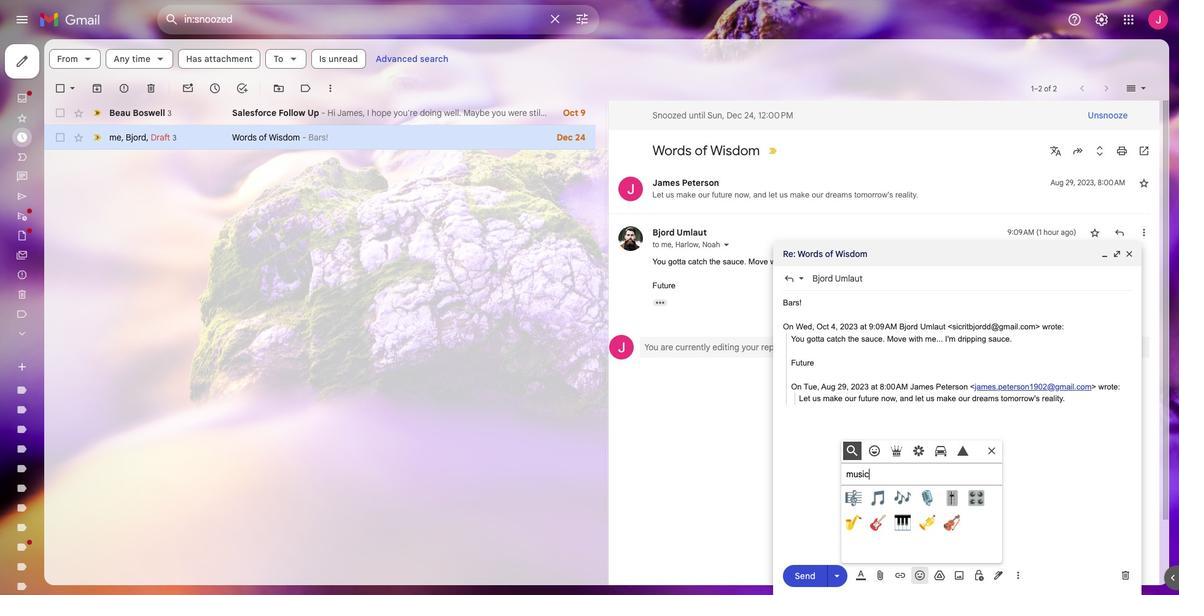 Task type: describe. For each thing, give the bounding box(es) containing it.
- for words of wisdom
[[302, 132, 306, 143]]

currently
[[675, 342, 710, 353]]

of right –
[[1044, 84, 1051, 93]]

snoozed until sun, dec 24, 12:00 pm
[[653, 110, 793, 121]]

from button
[[49, 49, 101, 69]]

aug 29, 2023, 8:00 am
[[1051, 178, 1125, 187]]

🎹 image
[[894, 515, 911, 532]]

more options image
[[1015, 570, 1022, 582]]

search mail image
[[161, 9, 183, 31]]

not starred image for aug 29, 2023, 8:00 am
[[1138, 177, 1150, 189]]

on tue, aug 29, 2023 at 8:00 am james peterson < james.peterson1902@gmail.com > wrote: let us make our future now, and let us make our dreams tomorrow's reality.
[[791, 382, 1120, 403]]

type of response image
[[783, 273, 795, 285]]

catch inside words of wisdom main content
[[688, 257, 707, 267]]

minimize image
[[1100, 249, 1110, 259]]

until
[[689, 110, 706, 121]]

0 vertical spatial wrote:
[[1042, 322, 1064, 332]]

2 your from the left
[[893, 342, 910, 353]]

pop out image
[[1112, 249, 1122, 259]]

to button
[[266, 49, 306, 69]]

on for on wed, oct 4, 2023 at 9:09 am bjord umlaut <sicritbjordd@gmail.com> wrote:
[[783, 322, 794, 332]]

boswell
[[133, 107, 165, 118]]

1 horizontal spatial umlaut
[[835, 273, 863, 284]]

- for salesforce follow up
[[321, 107, 325, 119]]

dripping inside list
[[819, 257, 848, 267]]

unsnooze
[[1088, 110, 1128, 121]]

🎺 image
[[919, 515, 936, 532]]

send button
[[783, 565, 827, 587]]

draft
[[912, 342, 931, 353]]

show
[[869, 342, 890, 353]]

2023 for 29,
[[851, 382, 869, 392]]

wrote: inside on tue, aug 29, 2023 at 8:00 am james peterson < james.peterson1902@gmail.com > wrote: let us make our future now, and let us make our dreams tomorrow's reality.
[[1099, 382, 1120, 392]]

a
[[792, 342, 797, 353]]

has attachment button
[[178, 49, 261, 69]]

archive image
[[91, 82, 103, 95]]

snooze image
[[209, 82, 221, 95]]

make down 'separate'
[[823, 394, 843, 403]]

me inside row
[[109, 132, 121, 143]]

24
[[575, 132, 586, 143]]

are
[[661, 342, 673, 353]]

me inside list
[[661, 240, 672, 249]]

make down james peterson
[[676, 190, 696, 200]]

let us make our future now, and let us make our dreams tomorrow's reality.
[[653, 190, 918, 200]]

2 2 from the left
[[1053, 84, 1057, 93]]

future inside list
[[712, 190, 732, 200]]

james.peterson1902@gmail.com link
[[975, 382, 1092, 392]]

oct 9
[[563, 107, 586, 119]]

to
[[653, 240, 659, 249]]

words for words of wisdom
[[653, 142, 692, 159]]

to me , harlow , noah
[[653, 240, 720, 249]]

unsnooze button
[[1078, 104, 1138, 127]]

words inside dialog
[[798, 249, 823, 260]]

follow
[[279, 107, 305, 119]]

you inside the message body text field
[[791, 334, 805, 344]]

wisdom inside dialog
[[835, 249, 868, 260]]

on for on tue, aug 29, 2023 at 8:00 am james peterson < james.peterson1902@gmail.com > wrote: let us make our future now, and let us make our dreams tomorrow's reality.
[[791, 382, 802, 392]]

james peterson
[[653, 177, 719, 189]]

peterson inside on tue, aug 29, 2023 at 8:00 am james peterson < james.peterson1902@gmail.com > wrote: let us make our future now, and let us make our dreams tomorrow's reality.
[[936, 382, 968, 392]]

1 2 from the left
[[1038, 84, 1042, 93]]

🎻 image
[[943, 515, 960, 532]]

us down james peterson
[[666, 190, 674, 200]]

9:09 am inside the message body text field
[[869, 322, 897, 332]]

harlow
[[675, 240, 699, 249]]

2023 for 4,
[[840, 322, 858, 332]]

1 your from the left
[[742, 342, 759, 353]]

me... inside words of wisdom main content
[[787, 257, 804, 267]]

is
[[319, 53, 326, 64]]

salesforce
[[232, 107, 276, 119]]

with inside list
[[770, 257, 784, 267]]

dreams inside on tue, aug 29, 2023 at 8:00 am james peterson < james.peterson1902@gmail.com > wrote: let us make our future now, and let us make our dreams tomorrow's reality.
[[972, 394, 999, 403]]

catch inside the message body text field
[[827, 334, 846, 344]]

bars! inside words of wisdom main content
[[308, 132, 328, 143]]

us down tue,
[[812, 394, 821, 403]]

toggle split pane mode image
[[1125, 82, 1137, 95]]

main menu image
[[15, 12, 29, 27]]

you gotta catch the sauce. move with me... i'm dripping sauce. inside list
[[653, 257, 873, 267]]

umlaut inside words of wisdom main content
[[677, 227, 707, 238]]

at for 8:00 am
[[871, 382, 878, 392]]

beau
[[109, 107, 131, 118]]

Search mail text field
[[184, 14, 540, 26]]

not starred checkbox for ago)
[[1089, 227, 1101, 239]]

row containing me
[[44, 125, 595, 150]]

bjord up to
[[653, 227, 675, 238]]

re: words of wisdom
[[783, 249, 868, 260]]

Message Body text field
[[783, 297, 1132, 553]]

>
[[1092, 382, 1096, 392]]

oct inside the message body text field
[[817, 322, 829, 332]]

of down salesforce
[[259, 132, 267, 143]]

has
[[186, 53, 202, 64]]

let inside on tue, aug 29, 2023 at 8:00 am james peterson < james.peterson1902@gmail.com > wrote: let us make our future now, and let us make our dreams tomorrow's reality.
[[915, 394, 924, 403]]

salesforce follow up -
[[232, 107, 328, 119]]

tomorrow's inside on tue, aug 29, 2023 at 8:00 am james peterson < james.peterson1902@gmail.com > wrote: let us make our future now, and let us make our dreams tomorrow's reality.
[[1001, 394, 1040, 403]]

not starred image for 9:09 am (1 hour ago)
[[1089, 227, 1101, 239]]

send
[[795, 571, 815, 582]]

of down until
[[695, 142, 708, 159]]

words of wisdom - bars!
[[232, 132, 328, 143]]

has attachment
[[186, 53, 253, 64]]

re: words of wisdom dialog
[[773, 242, 1142, 596]]

hour
[[1044, 228, 1059, 237]]

9:09 am (1 hour ago)
[[1008, 228, 1076, 237]]

, down the beau
[[121, 132, 124, 143]]

show your draft here. link
[[869, 342, 953, 353]]

bars! inside the message body text field
[[783, 298, 802, 308]]

clear search image
[[543, 7, 567, 31]]

advanced
[[376, 53, 418, 64]]

snoozed
[[653, 110, 687, 121]]

let inside words of wisdom main content
[[653, 190, 664, 200]]

1 vertical spatial dec
[[557, 132, 573, 143]]

1 – 2 of 2
[[1031, 84, 1057, 93]]

search
[[420, 53, 449, 64]]

me , bjord , draft 3
[[109, 132, 177, 143]]

wed,
[[796, 322, 814, 332]]

1
[[1031, 84, 1034, 93]]

is unread button
[[311, 49, 366, 69]]

settings image
[[1094, 12, 1109, 27]]

<sicritbjordd@gmail.com>
[[948, 322, 1040, 332]]

words for words of wisdom - bars!
[[232, 132, 257, 143]]

, left noah
[[699, 240, 701, 249]]

i'm inside the message body text field
[[945, 334, 956, 344]]

james.peterson1902@gmail.com
[[975, 382, 1092, 392]]

advanced search options image
[[570, 7, 594, 31]]

2023,
[[1077, 178, 1096, 187]]

🎙 image
[[919, 490, 936, 507]]

29, inside cell
[[1066, 178, 1076, 187]]

show details image
[[723, 241, 730, 249]]

insert photo image
[[953, 570, 965, 582]]

words of wisdom main content
[[44, 39, 1169, 596]]

of inside dialog
[[825, 249, 834, 260]]

24,
[[744, 110, 756, 121]]

time
[[132, 53, 151, 64]]

from
[[57, 53, 78, 64]]

is unread
[[319, 53, 358, 64]]

now, inside words of wisdom main content
[[735, 190, 751, 200]]

🎷 image
[[845, 515, 862, 532]]

words of wisdom
[[653, 142, 760, 159]]

3 inside the me , bjord , draft 3
[[173, 133, 177, 142]]

move inside the message body text field
[[887, 334, 907, 344]]

aug inside aug 29, 2023, 8:00 am cell
[[1051, 178, 1064, 187]]

–
[[1034, 84, 1038, 93]]

bjord left draft
[[126, 132, 146, 143]]

gmail image
[[39, 7, 106, 32]]

gotta inside the message body text field
[[807, 334, 825, 344]]

🎛 image
[[968, 490, 985, 507]]



Task type: vqa. For each thing, say whether or not it's contained in the screenshot.
the leftmost dreams
yes



Task type: locate. For each thing, give the bounding box(es) containing it.
here.
[[933, 342, 953, 353]]

0 horizontal spatial bjord umlaut
[[653, 227, 707, 238]]

0 vertical spatial with
[[770, 257, 784, 267]]

0 horizontal spatial dripping
[[819, 257, 848, 267]]

0 horizontal spatial not starred checkbox
[[1089, 227, 1101, 239]]

0 horizontal spatial the
[[709, 257, 721, 267]]

bjord
[[126, 132, 146, 143], [653, 227, 675, 238], [812, 273, 833, 284], [899, 322, 918, 332]]

aug right tue,
[[821, 382, 835, 392]]

i'm
[[807, 257, 817, 267], [945, 334, 956, 344]]

2
[[1038, 84, 1042, 93], [1053, 84, 1057, 93]]

8:00 am right 2023,
[[1098, 178, 1125, 187]]

i'm down on wed, oct 4, 2023 at 9:09 am bjord umlaut <sicritbjordd@gmail.com> wrote: on the right
[[945, 334, 956, 344]]

catch
[[688, 257, 707, 267], [827, 334, 846, 344]]

future down you are currently editing your reply in a separate window. show your draft here.
[[791, 358, 814, 368]]

1 horizontal spatial bars!
[[783, 298, 802, 308]]

bjord up show your draft here. link
[[899, 322, 918, 332]]

1 horizontal spatial 2
[[1053, 84, 1057, 93]]

gotta down the wed,
[[807, 334, 825, 344]]

1 horizontal spatial future
[[859, 394, 879, 403]]

1 vertical spatial aug
[[821, 382, 835, 392]]

separate
[[799, 342, 833, 353]]

2 horizontal spatial words
[[798, 249, 823, 260]]

0 horizontal spatial umlaut
[[677, 227, 707, 238]]

aug
[[1051, 178, 1064, 187], [821, 382, 835, 392]]

insert emoji ‪(⌘⇧2)‬ image
[[914, 570, 926, 582]]

words inside row
[[232, 132, 257, 143]]

ago)
[[1061, 228, 1076, 237]]

list containing james peterson
[[608, 165, 1150, 370]]

oct
[[563, 107, 578, 119], [817, 322, 829, 332]]

umlaut up here.
[[920, 322, 946, 332]]

you
[[653, 257, 666, 267], [791, 334, 805, 344], [645, 342, 658, 353]]

9:09 am up show on the bottom of the page
[[869, 322, 897, 332]]

dec
[[727, 110, 742, 121], [557, 132, 573, 143]]

insert link ‪(⌘k)‬ image
[[894, 570, 906, 582]]

future inside the message body text field
[[791, 358, 814, 368]]

, left draft
[[146, 132, 149, 143]]

let inside on tue, aug 29, 2023 at 8:00 am james peterson < james.peterson1902@gmail.com > wrote: let us make our future now, and let us make our dreams tomorrow's reality.
[[799, 394, 810, 403]]

not starred image up minimize image
[[1089, 227, 1101, 239]]

to
[[274, 53, 284, 64]]

at for 9:09 am
[[860, 322, 867, 332]]

0 horizontal spatial words
[[232, 132, 257, 143]]

dreams down '<'
[[972, 394, 999, 403]]

dec left 24
[[557, 132, 573, 143]]

1 horizontal spatial not starred checkbox
[[1138, 177, 1150, 189]]

at down show on the bottom of the page
[[871, 382, 878, 392]]

,
[[121, 132, 124, 143], [146, 132, 149, 143], [672, 240, 673, 249], [699, 240, 701, 249]]

future inside words of wisdom main content
[[653, 281, 676, 290]]

us up re:
[[779, 190, 788, 200]]

none checkbox inside row
[[54, 131, 66, 144]]

unread
[[329, 53, 358, 64]]

james down draft in the right of the page
[[910, 382, 934, 392]]

and
[[753, 190, 767, 200], [900, 394, 913, 403]]

any time
[[114, 53, 151, 64]]

2 row from the top
[[44, 125, 595, 150]]

🎚 image
[[943, 490, 960, 507]]

dreams up re: words of wisdom
[[826, 190, 852, 200]]

0 vertical spatial not starred checkbox
[[1138, 177, 1150, 189]]

1 vertical spatial 3
[[173, 133, 177, 142]]

(1
[[1036, 228, 1042, 237]]

reply
[[761, 342, 781, 353]]

gotta down to me , harlow , noah
[[668, 257, 686, 267]]

me... up type of response image
[[787, 257, 804, 267]]

8:00 am
[[1098, 178, 1125, 187], [880, 382, 908, 392]]

in
[[783, 342, 790, 353]]

1 vertical spatial move
[[887, 334, 907, 344]]

us
[[666, 190, 674, 200], [779, 190, 788, 200], [812, 394, 821, 403], [926, 394, 935, 403]]

let
[[653, 190, 664, 200], [799, 394, 810, 403]]

29, right tue,
[[838, 382, 849, 392]]

show trimmed content image
[[653, 299, 667, 306]]

move inside words of wisdom main content
[[749, 257, 768, 267]]

me... inside the message body text field
[[925, 334, 943, 344]]

i'm inside words of wisdom main content
[[807, 257, 817, 267]]

peterson left '<'
[[936, 382, 968, 392]]

🎼 image
[[845, 490, 862, 507]]

now, down show on the bottom of the page
[[881, 394, 898, 403]]

move to image
[[273, 82, 285, 95]]

bars! down type of response image
[[783, 298, 802, 308]]

-
[[321, 107, 325, 119], [302, 132, 306, 143]]

1 horizontal spatial 3
[[173, 133, 177, 142]]

, left harlow
[[672, 240, 673, 249]]

us down draft in the right of the page
[[926, 394, 935, 403]]

on
[[783, 322, 794, 332], [791, 382, 802, 392]]

you are currently editing your reply in a separate window. show your draft here.
[[645, 342, 953, 353]]

row down up
[[44, 125, 595, 150]]

dec left 24,
[[727, 110, 742, 121]]

catch down 4, at the bottom of the page
[[827, 334, 846, 344]]

bjord inside the message body text field
[[899, 322, 918, 332]]

🎶 image
[[894, 490, 911, 507]]

now, down words of wisdom
[[735, 190, 751, 200]]

oct inside words of wisdom main content
[[563, 107, 578, 119]]

more image
[[324, 82, 337, 95]]

not starred image right aug 29, 2023, 8:00 am cell
[[1138, 177, 1150, 189]]

None checkbox
[[54, 131, 66, 144]]

1 vertical spatial let
[[799, 394, 810, 403]]

i'm right re:
[[807, 257, 817, 267]]

None checkbox
[[54, 82, 66, 95], [54, 107, 66, 119], [54, 82, 66, 95], [54, 107, 66, 119]]

of right re:
[[825, 249, 834, 260]]

attach files image
[[875, 570, 887, 582]]

now,
[[735, 190, 751, 200], [881, 394, 898, 403]]

0 vertical spatial 9:09 am
[[1008, 228, 1034, 237]]

the left show on the bottom of the page
[[848, 334, 859, 344]]

9:09 am
[[1008, 228, 1034, 237], [869, 322, 897, 332]]

bjord umlaut up to me , harlow , noah
[[653, 227, 707, 238]]

navigation
[[0, 39, 147, 596]]

dreams
[[826, 190, 852, 200], [972, 394, 999, 403]]

on left the wed,
[[783, 322, 794, 332]]

3 right boswell
[[168, 108, 172, 118]]

2023 right 4, at the bottom of the page
[[840, 322, 858, 332]]

umlaut down re: words of wisdom
[[835, 273, 863, 284]]

Not starred checkbox
[[1138, 177, 1150, 189], [1089, 227, 1101, 239]]

future down show on the bottom of the page
[[859, 394, 879, 403]]

peterson inside words of wisdom main content
[[682, 177, 719, 189]]

29, inside on tue, aug 29, 2023 at 8:00 am james peterson < james.peterson1902@gmail.com > wrote: let us make our future now, and let us make our dreams tomorrow's reality.
[[838, 382, 849, 392]]

list inside words of wisdom main content
[[608, 165, 1150, 370]]

2 vertical spatial umlaut
[[920, 322, 946, 332]]

0 horizontal spatial 29,
[[838, 382, 849, 392]]

0 vertical spatial me
[[109, 132, 121, 143]]

0 horizontal spatial peterson
[[682, 177, 719, 189]]

bjord down re: words of wisdom
[[812, 273, 833, 284]]

29, left 2023,
[[1066, 178, 1076, 187]]

bjord umlaut down re: words of wisdom
[[812, 273, 863, 284]]

0 horizontal spatial aug
[[821, 382, 835, 392]]

1 vertical spatial let
[[915, 394, 924, 403]]

words up james peterson
[[653, 142, 692, 159]]

1 vertical spatial dreams
[[972, 394, 999, 403]]

1 vertical spatial bars!
[[783, 298, 802, 308]]

with inside the message body text field
[[909, 334, 923, 344]]

sauce.
[[723, 257, 746, 267], [850, 257, 873, 267], [861, 334, 885, 344], [988, 334, 1012, 344]]

james inside words of wisdom main content
[[653, 177, 680, 189]]

1 horizontal spatial me
[[661, 240, 672, 249]]

umlaut up harlow
[[677, 227, 707, 238]]

1 horizontal spatial dripping
[[958, 334, 986, 344]]

not starred checkbox right aug 29, 2023, 8:00 am cell
[[1138, 177, 1150, 189]]

1 vertical spatial now,
[[881, 394, 898, 403]]

0 vertical spatial 29,
[[1066, 178, 1076, 187]]

0 horizontal spatial reality.
[[895, 190, 918, 200]]

3
[[168, 108, 172, 118], [173, 133, 177, 142]]

gotta
[[668, 257, 686, 267], [807, 334, 825, 344]]

1 horizontal spatial now,
[[881, 394, 898, 403]]

9:09 am (1 hour ago) cell
[[1008, 227, 1076, 239]]

2 horizontal spatial wisdom
[[835, 249, 868, 260]]

1 horizontal spatial catch
[[827, 334, 846, 344]]

dripping inside the message body text field
[[958, 334, 986, 344]]

labels image
[[300, 82, 312, 95]]

any time button
[[106, 49, 173, 69]]

your left reply
[[742, 342, 759, 353]]

move left re:
[[749, 257, 768, 267]]

1 horizontal spatial wrote:
[[1099, 382, 1120, 392]]

dripping
[[819, 257, 848, 267], [958, 334, 986, 344]]

1 horizontal spatial dreams
[[972, 394, 999, 403]]

tomorrow's inside words of wisdom main content
[[854, 190, 893, 200]]

me...
[[787, 257, 804, 267], [925, 334, 943, 344]]

move
[[749, 257, 768, 267], [887, 334, 907, 344]]

1 horizontal spatial wisdom
[[710, 142, 760, 159]]

1 vertical spatial not starred checkbox
[[1089, 227, 1101, 239]]

move left draft in the right of the page
[[887, 334, 907, 344]]

0 horizontal spatial 3
[[168, 108, 172, 118]]

words down salesforce
[[232, 132, 257, 143]]

0 horizontal spatial me...
[[787, 257, 804, 267]]

wrote: right <sicritbjordd@gmail.com>
[[1042, 322, 1064, 332]]

james inside on tue, aug 29, 2023 at 8:00 am james peterson < james.peterson1902@gmail.com > wrote: let us make our future now, and let us make our dreams tomorrow's reality.
[[910, 382, 934, 392]]

attachment
[[204, 53, 253, 64]]

9
[[581, 107, 586, 119]]

1 vertical spatial catch
[[827, 334, 846, 344]]

re:
[[783, 249, 796, 260]]

the down noah
[[709, 257, 721, 267]]

row containing beau boswell
[[44, 101, 595, 125]]

0 vertical spatial 2023
[[840, 322, 858, 332]]

dripping down <sicritbjordd@gmail.com>
[[958, 334, 986, 344]]

1 vertical spatial on
[[791, 382, 802, 392]]

<
[[970, 382, 975, 392]]

0 vertical spatial let
[[769, 190, 777, 200]]

bjord umlaut
[[653, 227, 707, 238], [812, 273, 863, 284]]

1 vertical spatial you gotta catch the sauce. move with me... i'm dripping sauce.
[[791, 334, 1012, 344]]

report spam image
[[118, 82, 130, 95]]

you gotta catch the sauce. move with me... i'm dripping sauce. down on wed, oct 4, 2023 at 9:09 am bjord umlaut <sicritbjordd@gmail.com> wrote: on the right
[[791, 334, 1012, 344]]

you down to
[[653, 257, 666, 267]]

2023 down "window."
[[851, 382, 869, 392]]

None search field
[[157, 5, 599, 34]]

2 horizontal spatial umlaut
[[920, 322, 946, 332]]

0 horizontal spatial at
[[860, 322, 867, 332]]

editing
[[713, 342, 740, 353]]

bars!
[[308, 132, 328, 143], [783, 298, 802, 308]]

0 vertical spatial oct
[[563, 107, 578, 119]]

0 horizontal spatial wrote:
[[1042, 322, 1064, 332]]

james down words of wisdom
[[653, 177, 680, 189]]

on wed, oct 4, 2023 at 9:09 am bjord umlaut <sicritbjordd@gmail.com> wrote:
[[783, 322, 1064, 332]]

advanced search button
[[371, 48, 453, 70]]

me... down on wed, oct 4, 2023 at 9:09 am bjord umlaut <sicritbjordd@gmail.com> wrote: on the right
[[925, 334, 943, 344]]

4,
[[831, 322, 838, 332]]

1 horizontal spatial aug
[[1051, 178, 1064, 187]]

0 vertical spatial 8:00 am
[[1098, 178, 1125, 187]]

reality. inside on tue, aug 29, 2023 at 8:00 am james peterson < james.peterson1902@gmail.com > wrote: let us make our future now, and let us make our dreams tomorrow's reality.
[[1042, 394, 1065, 403]]

wisdom
[[269, 132, 300, 143], [710, 142, 760, 159], [835, 249, 868, 260]]

tomorrow's
[[854, 190, 893, 200], [1001, 394, 1040, 403]]

at
[[860, 322, 867, 332], [871, 382, 878, 392]]

2 right –
[[1053, 84, 1057, 93]]

2023
[[840, 322, 858, 332], [851, 382, 869, 392]]

1 vertical spatial future
[[791, 358, 814, 368]]

let down tue,
[[799, 394, 810, 403]]

any
[[114, 53, 130, 64]]

umlaut inside the message body text field
[[920, 322, 946, 332]]

0 vertical spatial reality.
[[895, 190, 918, 200]]

words
[[232, 132, 257, 143], [653, 142, 692, 159], [798, 249, 823, 260]]

1 vertical spatial james
[[910, 382, 934, 392]]

me down the beau
[[109, 132, 121, 143]]

- right up
[[321, 107, 325, 119]]

0 horizontal spatial bars!
[[308, 132, 328, 143]]

toggle confidential mode image
[[973, 570, 985, 582]]

0 horizontal spatial wisdom
[[269, 132, 300, 143]]

wisdom for words of wisdom
[[710, 142, 760, 159]]

let down james peterson
[[653, 190, 664, 200]]

0 horizontal spatial 2
[[1038, 84, 1042, 93]]

reality. inside list
[[895, 190, 918, 200]]

0 horizontal spatial -
[[302, 132, 306, 143]]

list
[[608, 165, 1150, 370]]

1 vertical spatial bjord umlaut
[[812, 273, 863, 284]]

me right to
[[661, 240, 672, 249]]

1 vertical spatial 29,
[[838, 382, 849, 392]]

window.
[[835, 342, 867, 353]]

8:00 am down show on the bottom of the page
[[880, 382, 908, 392]]

8:00 am inside on tue, aug 29, 2023 at 8:00 am james peterson < james.peterson1902@gmail.com > wrote: let us make our future now, and let us make our dreams tomorrow's reality.
[[880, 382, 908, 392]]

you down the wed,
[[791, 334, 805, 344]]

29,
[[1066, 178, 1076, 187], [838, 382, 849, 392]]

bars! down up
[[308, 132, 328, 143]]

the
[[709, 257, 721, 267], [848, 334, 859, 344]]

0 horizontal spatial move
[[749, 257, 768, 267]]

dreams inside list
[[826, 190, 852, 200]]

catch down harlow
[[688, 257, 707, 267]]

tue,
[[804, 382, 819, 392]]

1 vertical spatial 2023
[[851, 382, 869, 392]]

your left draft in the right of the page
[[893, 342, 910, 353]]

1 horizontal spatial the
[[848, 334, 859, 344]]

0 vertical spatial dripping
[[819, 257, 848, 267]]

🎵 image
[[870, 490, 887, 507]]

peterson down words of wisdom
[[682, 177, 719, 189]]

1 vertical spatial me
[[661, 240, 672, 249]]

draft
[[151, 132, 170, 143]]

0 horizontal spatial 8:00 am
[[880, 382, 908, 392]]

1 vertical spatial at
[[871, 382, 878, 392]]

wrote: right >
[[1099, 382, 1120, 392]]

1 horizontal spatial oct
[[817, 322, 829, 332]]

on left tue,
[[791, 382, 802, 392]]

future up show trimmed content icon
[[653, 281, 676, 290]]

at up "window."
[[860, 322, 867, 332]]

make up re:
[[790, 190, 810, 200]]

0 vertical spatial catch
[[688, 257, 707, 267]]

make down here.
[[937, 394, 956, 403]]

advanced search
[[376, 53, 449, 64]]

beau boswell 3
[[109, 107, 172, 118]]

- down follow
[[302, 132, 306, 143]]

0 vertical spatial move
[[749, 257, 768, 267]]

you gotta catch the sauce. move with me... i'm dripping sauce. inside the message body text field
[[791, 334, 1012, 344]]

gotta inside words of wisdom main content
[[668, 257, 686, 267]]

2023 inside on tue, aug 29, 2023 at 8:00 am james peterson < james.peterson1902@gmail.com > wrote: let us make our future now, and let us make our dreams tomorrow's reality.
[[851, 382, 869, 392]]

0 vertical spatial tomorrow's
[[854, 190, 893, 200]]

of
[[1044, 84, 1051, 93], [259, 132, 267, 143], [695, 142, 708, 159], [825, 249, 834, 260]]

1 horizontal spatial not starred image
[[1138, 177, 1150, 189]]

1 vertical spatial future
[[859, 394, 879, 403]]

bjord umlaut inside re: words of wisdom dialog
[[812, 273, 863, 284]]

1 horizontal spatial tomorrow's
[[1001, 394, 1040, 403]]

dec 24
[[557, 132, 586, 143]]

not starred checkbox up minimize image
[[1089, 227, 1101, 239]]

0 vertical spatial at
[[860, 322, 867, 332]]

insert files using drive image
[[933, 570, 946, 582]]

8:00 am inside cell
[[1098, 178, 1125, 187]]

1 horizontal spatial with
[[909, 334, 923, 344]]

1 vertical spatial tomorrow's
[[1001, 394, 1040, 403]]

0 vertical spatial me...
[[787, 257, 804, 267]]

our
[[698, 190, 710, 200], [812, 190, 823, 200], [845, 394, 856, 403], [958, 394, 970, 403]]

🎸 image
[[870, 515, 887, 532]]

3 inside beau boswell 3
[[168, 108, 172, 118]]

discard draft ‪(⌘⇧d)‬ image
[[1120, 570, 1132, 582]]

with down on wed, oct 4, 2023 at 9:09 am bjord umlaut <sicritbjordd@gmail.com> wrote: on the right
[[909, 334, 923, 344]]

future
[[712, 190, 732, 200], [859, 394, 879, 403]]

not starred image
[[1138, 177, 1150, 189], [1089, 227, 1101, 239]]

peterson
[[682, 177, 719, 189], [936, 382, 968, 392]]

1 horizontal spatial james
[[910, 382, 934, 392]]

let inside list
[[769, 190, 777, 200]]

1 horizontal spatial let
[[799, 394, 810, 403]]

0 vertical spatial future
[[712, 190, 732, 200]]

the inside list
[[709, 257, 721, 267]]

0 horizontal spatial 9:09 am
[[869, 322, 897, 332]]

1 horizontal spatial peterson
[[936, 382, 968, 392]]

0 vertical spatial umlaut
[[677, 227, 707, 238]]

12:00 pm
[[758, 110, 793, 121]]

future down james peterson
[[712, 190, 732, 200]]

oct left 9
[[563, 107, 578, 119]]

1 horizontal spatial your
[[893, 342, 910, 353]]

you left are
[[645, 342, 658, 353]]

not starred checkbox for 8:00 am
[[1138, 177, 1150, 189]]

row down more icon
[[44, 101, 595, 125]]

1 vertical spatial -
[[302, 132, 306, 143]]

0 vertical spatial aug
[[1051, 178, 1064, 187]]

wisdom for words of wisdom - bars!
[[269, 132, 300, 143]]

row
[[44, 101, 595, 125], [44, 125, 595, 150]]

at inside on tue, aug 29, 2023 at 8:00 am james peterson < james.peterson1902@gmail.com > wrote: let us make our future now, and let us make our dreams tomorrow's reality.
[[871, 382, 878, 392]]

the inside text field
[[848, 334, 859, 344]]

0 horizontal spatial with
[[770, 257, 784, 267]]

now, inside on tue, aug 29, 2023 at 8:00 am james peterson < james.peterson1902@gmail.com > wrote: let us make our future now, and let us make our dreams tomorrow's reality.
[[881, 394, 898, 403]]

with up type of response image
[[770, 257, 784, 267]]

dripping right re:
[[819, 257, 848, 267]]

let
[[769, 190, 777, 200], [915, 394, 924, 403]]

sun,
[[707, 110, 724, 121]]

delete image
[[145, 82, 157, 95]]

support image
[[1067, 12, 1082, 27]]

1 horizontal spatial me...
[[925, 334, 943, 344]]

and inside on tue, aug 29, 2023 at 8:00 am james peterson < james.peterson1902@gmail.com > wrote: let us make our future now, and let us make our dreams tomorrow's reality.
[[900, 394, 913, 403]]

and inside list
[[753, 190, 767, 200]]

you gotta catch the sauce. move with me... i'm dripping sauce.
[[653, 257, 873, 267], [791, 334, 1012, 344]]

3 right draft
[[173, 133, 177, 142]]

bjord umlaut inside words of wisdom main content
[[653, 227, 707, 238]]

words right re:
[[798, 249, 823, 260]]

9:09 am left (1 at the top right
[[1008, 228, 1034, 237]]

close image
[[1124, 249, 1134, 259]]

noah
[[702, 240, 720, 249]]

1 horizontal spatial dec
[[727, 110, 742, 121]]

more send options image
[[831, 570, 843, 583]]

aug left 2023,
[[1051, 178, 1064, 187]]

you gotta catch the sauce. move with me... i'm dripping sauce. up type of response image
[[653, 257, 873, 267]]

0 vertical spatial i'm
[[807, 257, 817, 267]]

2 right 1
[[1038, 84, 1042, 93]]

aug 29, 2023, 8:00 am cell
[[1051, 177, 1125, 189]]

insert signature image
[[992, 570, 1005, 582]]

wisdom inside row
[[269, 132, 300, 143]]

0 vertical spatial bars!
[[308, 132, 328, 143]]

0 vertical spatial peterson
[[682, 177, 719, 189]]

0 horizontal spatial let
[[769, 190, 777, 200]]

1 row from the top
[[44, 101, 595, 125]]

1 horizontal spatial 29,
[[1066, 178, 1076, 187]]

oct left 4, at the bottom of the page
[[817, 322, 829, 332]]

1 horizontal spatial let
[[915, 394, 924, 403]]

future inside on tue, aug 29, 2023 at 8:00 am james peterson < james.peterson1902@gmail.com > wrote: let us make our future now, and let us make our dreams tomorrow's reality.
[[859, 394, 879, 403]]

9:09 am inside cell
[[1008, 228, 1034, 237]]

on inside on tue, aug 29, 2023 at 8:00 am james peterson < james.peterson1902@gmail.com > wrote: let us make our future now, and let us make our dreams tomorrow's reality.
[[791, 382, 802, 392]]

Search emojis text field
[[841, 464, 1002, 486]]

up
[[307, 107, 319, 119]]

0 vertical spatial and
[[753, 190, 767, 200]]

aug inside on tue, aug 29, 2023 at 8:00 am james peterson < james.peterson1902@gmail.com > wrote: let us make our future now, and let us make our dreams tomorrow's reality.
[[821, 382, 835, 392]]

1 horizontal spatial reality.
[[1042, 394, 1065, 403]]

0 horizontal spatial not starred image
[[1089, 227, 1101, 239]]

add to tasks image
[[236, 82, 248, 95]]



